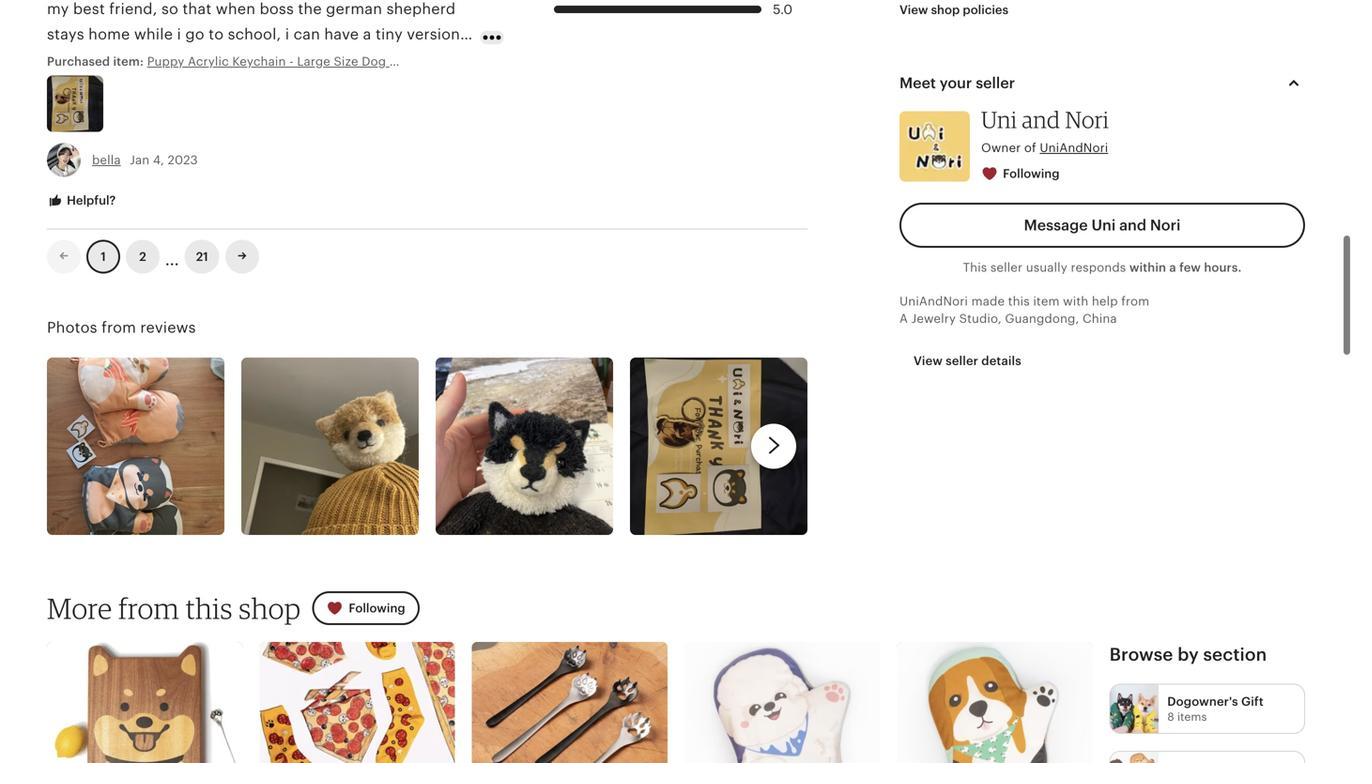 Task type: vqa. For each thing, say whether or not it's contained in the screenshot.
Guangdong,
yes



Task type: locate. For each thing, give the bounding box(es) containing it.
1
[[101, 250, 106, 264]]

1 vertical spatial seller
[[991, 261, 1023, 275]]

message uni and nori
[[1025, 217, 1181, 234]]

uniandnori
[[1040, 141, 1109, 155], [900, 295, 969, 309]]

items
[[1178, 711, 1208, 724]]

1 horizontal spatial shop
[[932, 3, 960, 17]]

nori inside button
[[1151, 217, 1181, 234]]

uni
[[982, 106, 1018, 134], [1092, 217, 1116, 234]]

puppy acrylic keychain - large size dog | 2-side dog charms link
[[147, 53, 509, 70]]

from right more
[[118, 591, 180, 626]]

0 vertical spatial and
[[1023, 106, 1061, 134]]

large
[[297, 54, 331, 68]]

1 horizontal spatial nori
[[1151, 217, 1181, 234]]

0 horizontal spatial uniandnori
[[900, 295, 969, 309]]

1 vertical spatial shop
[[239, 591, 301, 626]]

view shop policies button
[[886, 0, 1023, 27]]

from right help
[[1122, 295, 1150, 309]]

0 vertical spatial uni
[[982, 106, 1018, 134]]

item
[[1034, 295, 1060, 309]]

nori up uniandnori link
[[1066, 106, 1110, 134]]

this for from
[[186, 591, 233, 626]]

0 vertical spatial from
[[1122, 295, 1150, 309]]

view down jewelry
[[914, 354, 943, 368]]

help
[[1093, 295, 1119, 309]]

size
[[334, 54, 359, 68]]

meet your seller
[[900, 75, 1016, 92]]

with
[[1064, 295, 1089, 309]]

0 horizontal spatial following
[[349, 602, 406, 616]]

1 horizontal spatial this
[[1009, 295, 1030, 309]]

acrylic
[[188, 54, 229, 68]]

this inside uniandnori made this item with help from a jewelry studio, guangdong, china
[[1009, 295, 1030, 309]]

reviews
[[140, 320, 196, 336]]

1 vertical spatial and
[[1120, 217, 1147, 234]]

2 vertical spatial from
[[118, 591, 180, 626]]

view shop policies
[[900, 3, 1009, 17]]

photos
[[47, 320, 97, 336]]

photos from reviews
[[47, 320, 196, 336]]

see more listings in the dogowner's gift section image
[[1111, 686, 1160, 734]]

uni inside button
[[1092, 217, 1116, 234]]

view
[[900, 3, 929, 17], [914, 354, 943, 368]]

item:
[[113, 54, 144, 68]]

bella link
[[92, 153, 121, 167]]

1 vertical spatial following button
[[312, 592, 420, 626]]

from right photos
[[102, 320, 136, 336]]

2 dog from the left
[[436, 54, 460, 68]]

|
[[390, 54, 393, 68]]

2 link
[[126, 240, 160, 274]]

nori up "a"
[[1151, 217, 1181, 234]]

1 vertical spatial following
[[349, 602, 406, 616]]

nori
[[1066, 106, 1110, 134], [1151, 217, 1181, 234]]

0 vertical spatial seller
[[976, 75, 1016, 92]]

4,
[[153, 153, 164, 167]]

from for reviews
[[102, 320, 136, 336]]

0 vertical spatial nori
[[1066, 106, 1110, 134]]

21 link
[[185, 240, 220, 274]]

0 horizontal spatial dog
[[362, 54, 386, 68]]

a
[[900, 312, 909, 326]]

uni and nori owner of uniandnori
[[982, 106, 1110, 155]]

0 vertical spatial this
[[1009, 295, 1030, 309]]

shop
[[932, 3, 960, 17], [239, 591, 301, 626]]

1 vertical spatial this
[[186, 591, 233, 626]]

2 vertical spatial seller
[[946, 354, 979, 368]]

1 vertical spatial uniandnori
[[900, 295, 969, 309]]

seller
[[976, 75, 1016, 92], [991, 261, 1023, 275], [946, 354, 979, 368]]

0 vertical spatial view
[[900, 3, 929, 17]]

-
[[289, 54, 294, 68]]

1 horizontal spatial dog
[[436, 54, 460, 68]]

uni and nori image
[[900, 111, 971, 182]]

1 vertical spatial view
[[914, 354, 943, 368]]

8
[[1168, 711, 1175, 724]]

1 horizontal spatial uniandnori
[[1040, 141, 1109, 155]]

view left policies
[[900, 3, 929, 17]]

seller left details in the top right of the page
[[946, 354, 979, 368]]

seller right your
[[976, 75, 1016, 92]]

usually
[[1027, 261, 1068, 275]]

message uni and nori button
[[900, 203, 1306, 248]]

more
[[47, 591, 112, 626]]

view inside button
[[900, 3, 929, 17]]

seller right the this
[[991, 261, 1023, 275]]

few
[[1180, 261, 1202, 275]]

0 horizontal spatial uni
[[982, 106, 1018, 134]]

keychain
[[232, 54, 286, 68]]

1 vertical spatial uni
[[1092, 217, 1116, 234]]

1 vertical spatial nori
[[1151, 217, 1181, 234]]

following
[[1004, 167, 1060, 181], [349, 602, 406, 616]]

following button
[[968, 157, 1076, 192], [312, 592, 420, 626]]

responds
[[1072, 261, 1127, 275]]

1 horizontal spatial uni
[[1092, 217, 1116, 234]]

dog
[[362, 54, 386, 68], [436, 54, 460, 68]]

1 horizontal spatial following
[[1004, 167, 1060, 181]]

and up within
[[1120, 217, 1147, 234]]

0 vertical spatial shop
[[932, 3, 960, 17]]

bella
[[92, 153, 121, 167]]

0 horizontal spatial nori
[[1066, 106, 1110, 134]]

pizza bandana & socks matching set - matching dog and owner, dog lover's gift, pizza dog bandana, socks set image
[[260, 643, 455, 764]]

1 horizontal spatial and
[[1120, 217, 1147, 234]]

dog left |
[[362, 54, 386, 68]]

0 horizontal spatial this
[[186, 591, 233, 626]]

uniandnori up jewelry
[[900, 295, 969, 309]]

details
[[982, 354, 1022, 368]]

from inside uniandnori made this item with help from a jewelry studio, guangdong, china
[[1122, 295, 1150, 309]]

0 horizontal spatial shop
[[239, 591, 301, 626]]

1 vertical spatial from
[[102, 320, 136, 336]]

uni up this seller usually responds within a few hours.
[[1092, 217, 1116, 234]]

and inside uni and nori owner of uniandnori
[[1023, 106, 1061, 134]]

view details of this review photo by bella image
[[47, 76, 103, 132]]

more from this shop
[[47, 591, 301, 626]]

this
[[1009, 295, 1030, 309], [186, 591, 233, 626]]

studio,
[[960, 312, 1002, 326]]

section
[[1204, 645, 1268, 665]]

0 horizontal spatial and
[[1023, 106, 1061, 134]]

dogowner's gift 8 items
[[1168, 695, 1264, 724]]

hours.
[[1205, 261, 1242, 275]]

0 vertical spatial following
[[1004, 167, 1060, 181]]

0 vertical spatial uniandnori
[[1040, 141, 1109, 155]]

browse
[[1110, 645, 1174, 665]]

uniandnori right of
[[1040, 141, 1109, 155]]

and
[[1023, 106, 1061, 134], [1120, 217, 1147, 234]]

0 vertical spatial following button
[[968, 157, 1076, 192]]

and up of
[[1023, 106, 1061, 134]]

shiboard - shiba inu lover's gift, end grain handmade board, kitchen engraved pet cutting boards, gifts for dog lovers, wood barkuterie, image
[[47, 643, 243, 764]]

puppy
[[147, 54, 185, 68]]

dog right the side
[[436, 54, 460, 68]]

from
[[1122, 295, 1150, 309], [102, 320, 136, 336], [118, 591, 180, 626]]

beagle kitchen mitt - designed for beagle lover's kitchen glove quilted cute dog oven mitt puppy housewarming decor pet owner gift image
[[898, 643, 1093, 764]]

seller inside view seller details link
[[946, 354, 979, 368]]

nori inside uni and nori owner of uniandnori
[[1066, 106, 1110, 134]]

2
[[139, 250, 146, 264]]

charms
[[463, 54, 509, 68]]

made
[[972, 295, 1005, 309]]

this
[[964, 261, 988, 275]]

uni up owner
[[982, 106, 1018, 134]]



Task type: describe. For each thing, give the bounding box(es) containing it.
a
[[1170, 261, 1177, 275]]

purchased item: puppy acrylic keychain - large size dog | 2-side dog charms
[[47, 54, 509, 68]]

uni inside uni and nori owner of uniandnori
[[982, 106, 1018, 134]]

meet your seller button
[[883, 61, 1323, 106]]

gift
[[1242, 695, 1264, 709]]

side
[[408, 54, 432, 68]]

and inside button
[[1120, 217, 1147, 234]]

uniandnori made this item with help from a jewelry studio, guangdong, china
[[900, 295, 1150, 326]]

browse by section
[[1110, 645, 1268, 665]]

jan
[[130, 153, 150, 167]]

within
[[1130, 261, 1167, 275]]

seller inside meet your seller dropdown button
[[976, 75, 1016, 92]]

china
[[1083, 312, 1118, 326]]

meet
[[900, 75, 937, 92]]

message
[[1025, 217, 1089, 234]]

…
[[165, 243, 179, 271]]

of
[[1025, 141, 1037, 155]]

bella jan 4, 2023
[[92, 153, 198, 167]]

this for made
[[1009, 295, 1030, 309]]

view for view seller details
[[914, 354, 943, 368]]

following for the rightmost following button
[[1004, 167, 1060, 181]]

1 dog from the left
[[362, 54, 386, 68]]

policies
[[963, 3, 1009, 17]]

doggo kitchen mitt - designed for doggy lover's kitchen glove quilted cute dog oven mitt puppy housewarming decor pet owner gift image
[[685, 643, 881, 764]]

uniandnori inside uniandnori made this item with help from a jewelry studio, guangdong, china
[[900, 295, 969, 309]]

seller for usually
[[991, 261, 1023, 275]]

this seller usually responds within a few hours.
[[964, 261, 1242, 275]]

your
[[940, 75, 973, 92]]

owner
[[982, 141, 1022, 155]]

view seller details link
[[900, 344, 1036, 378]]

1 link
[[86, 240, 120, 274]]

shop inside button
[[932, 3, 960, 17]]

5.0
[[773, 2, 793, 17]]

following for left following button
[[349, 602, 406, 616]]

paw spoon | teaspoon | coffee stir stick | puppy lover's gift | doggo tableware | stainless steel utensils | dog parents dog owner image
[[472, 643, 668, 764]]

see more listings in the kitchen section image
[[1111, 753, 1160, 764]]

2-
[[396, 54, 408, 68]]

dogowner's
[[1168, 695, 1239, 709]]

jewelry
[[912, 312, 957, 326]]

guangdong,
[[1006, 312, 1080, 326]]

21
[[196, 250, 208, 264]]

seller for details
[[946, 354, 979, 368]]

uniandnori inside uni and nori owner of uniandnori
[[1040, 141, 1109, 155]]

2023
[[168, 153, 198, 167]]

view seller details
[[914, 354, 1022, 368]]

from for this
[[118, 591, 180, 626]]

purchased
[[47, 54, 110, 68]]

uniandnori link
[[1040, 141, 1109, 155]]

helpful?
[[64, 194, 116, 208]]

view for view shop policies
[[900, 3, 929, 17]]

by
[[1178, 645, 1200, 665]]

helpful? button
[[33, 184, 130, 219]]

0 horizontal spatial following button
[[312, 592, 420, 626]]

1 horizontal spatial following button
[[968, 157, 1076, 192]]



